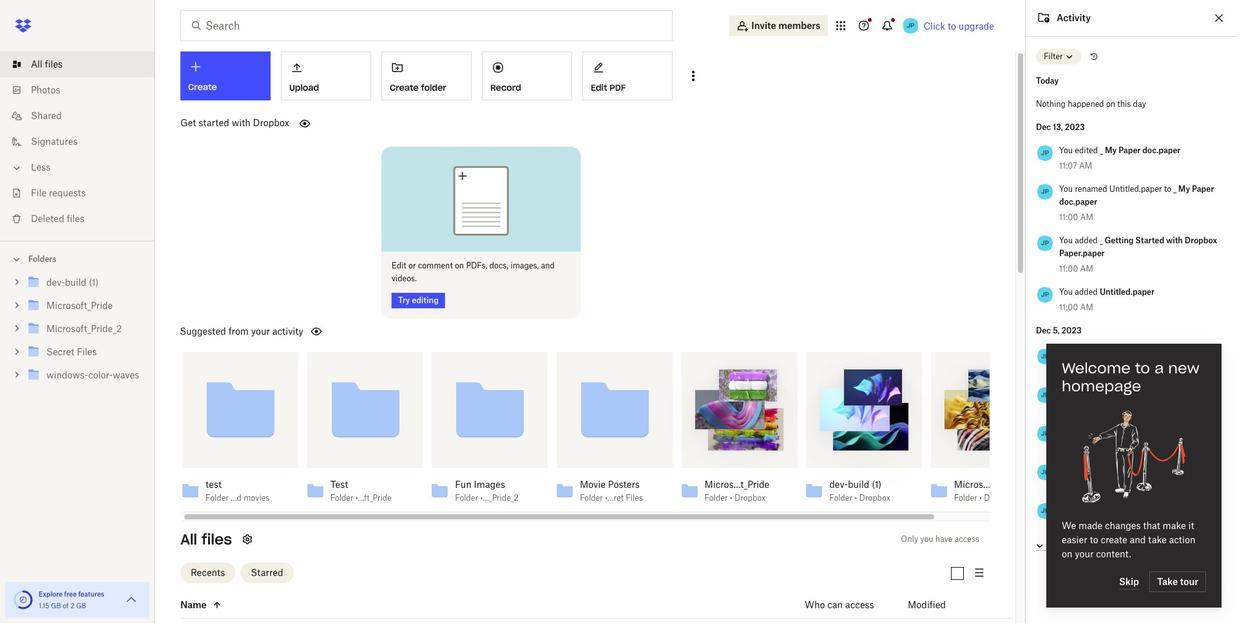 Task type: vqa. For each thing, say whether or not it's contained in the screenshot.


Task type: describe. For each thing, give the bounding box(es) containing it.
get started with dropbox
[[180, 117, 289, 128]]

you for you renamed untitled.paper to
[[1059, 184, 1073, 194]]

folder inside test folder …d movies
[[206, 493, 229, 503]]

or
[[400, 261, 408, 270]]

you renamed untitled.paper to
[[1059, 184, 1174, 194]]

getting
[[1105, 236, 1134, 246]]

micros…t_pride
[[705, 479, 770, 490]]

3 share button from the left
[[972, 363, 1014, 383]]

dec for dec 13, 2023
[[1036, 122, 1051, 132]]

dialog image. image
[[1083, 406, 1186, 509]]

today
[[1036, 76, 1059, 86]]

on inside edit or comment on pdfs, docs, images, and videos.
[[447, 261, 456, 270]]

movie inside movie posters folder •…ret files
[[580, 479, 606, 490]]

dropbox inside the _ getting started with dropbox paper.paper
[[1185, 236, 1217, 246]]

all files list item
[[0, 52, 155, 77]]

in inside you added test in pirated movies
[[1097, 403, 1104, 413]]

files for deleted files link
[[67, 213, 84, 224]]

folders button
[[0, 249, 155, 269]]

secret inside group
[[46, 347, 74, 358]]

files inside movie posters folder •…ret files
[[626, 493, 643, 503]]

jp left you added at top right
[[1041, 239, 1049, 247]]

• inside you added pirated movies 2:38 pm • in windows-color-waves
[[1092, 442, 1095, 452]]

invite members
[[752, 20, 821, 31]]

you added
[[1059, 236, 1100, 246]]

filter button
[[1036, 49, 1081, 64]]

explore
[[39, 591, 63, 599]]

file
[[31, 188, 46, 198]]

Search in folder "Dropbox" text field
[[206, 18, 646, 34]]

test folder •…ft_pride
[[330, 479, 392, 503]]

am down paper.paper
[[1080, 264, 1094, 274]]

have
[[936, 535, 953, 544]]

you added test in pirated movies
[[1059, 388, 1160, 413]]

•…_pride_2
[[480, 493, 519, 503]]

upload button
[[281, 52, 371, 101]]

new
[[1169, 360, 1200, 378]]

microsoft_pride_2 link
[[26, 321, 144, 338]]

modified
[[908, 600, 946, 611]]

microsoft_pride_2
[[46, 324, 122, 334]]

1 2:38 from the top
[[1059, 365, 1076, 374]]

quota usage element
[[13, 590, 34, 611]]

• inside 'you added movie posters 2:36 pm • in secret files'
[[1093, 519, 1095, 529]]

windows- inside "link"
[[46, 370, 88, 381]]

dev- for dev-build (1)
[[46, 277, 65, 288]]

to up "started"
[[1164, 184, 1172, 194]]

and inside we made changes that make it easier to create and take action on your content.
[[1130, 535, 1146, 546]]

you added untitled.paper 11:00 am
[[1059, 287, 1155, 313]]

pirated inside you added pirated movies 2:38 pm • in windows-color-waves
[[1100, 427, 1127, 436]]

recents
[[191, 568, 225, 579]]

dropbox for micros…t_pride folder • dropbox
[[735, 493, 766, 503]]

jp left renamed
[[1041, 188, 1049, 196]]

movie inside 'you added movie posters 2:36 pm • in secret files'
[[1100, 504, 1123, 514]]

•…ret
[[605, 493, 624, 503]]

dropbox for get started with dropbox
[[253, 117, 289, 128]]

your inside we made changes that make it easier to create and take action on your content.
[[1075, 549, 1094, 560]]

added for you added test in pirated movies
[[1075, 388, 1098, 398]]

movies for you added pirated movies 2:37 pm • in windows-color-waves
[[1129, 465, 1156, 475]]

jp up dec 5, 2023
[[1041, 291, 1049, 299]]

2:38 pm • in pirated movies
[[1059, 365, 1160, 374]]

• inside the micros…ride_2 folder • dropbox
[[980, 493, 982, 503]]

color- for you added pirated movies 2:38 pm • in windows-color-waves
[[1142, 442, 1163, 452]]

1 horizontal spatial all
[[180, 531, 197, 549]]

fun images button
[[455, 479, 520, 491]]

waves inside "link"
[[113, 370, 139, 381]]

you for you added pirated movies 2:38 pm • in windows-color-waves
[[1059, 427, 1073, 436]]

homepage
[[1062, 378, 1141, 396]]

3 share from the left
[[980, 367, 1006, 378]]

dev-build (1)
[[46, 277, 99, 288]]

pirated up homepage
[[1106, 365, 1132, 374]]

posters inside 'you added movie posters 2:36 pm • in secret files'
[[1125, 504, 1153, 514]]

test button
[[206, 479, 270, 491]]

can
[[828, 600, 843, 611]]

pm for you added movie posters 2:36 pm • in secret files
[[1078, 519, 1090, 529]]

pm up homepage
[[1078, 365, 1090, 374]]

edit for edit pdf
[[591, 82, 607, 93]]

file requests link
[[10, 180, 155, 206]]

2023 for dec 13, 2023
[[1065, 122, 1085, 132]]

waves for you added pirated movies 2:37 pm • in windows-color-waves
[[1162, 481, 1185, 490]]

action
[[1169, 535, 1196, 546]]

activity
[[272, 326, 303, 337]]

windows-color-waves link
[[26, 367, 144, 385]]

modified button
[[908, 598, 980, 614]]

11:00 am for _ getting started with dropbox paper.paper
[[1059, 264, 1094, 274]]

create button
[[180, 52, 271, 101]]

• up homepage
[[1092, 365, 1095, 374]]

added for you added pirated movies 2:37 pm • in windows-color-waves
[[1075, 465, 1098, 475]]

windows- for you added pirated movies 2:38 pm • in windows-color-waves
[[1106, 442, 1142, 452]]

requests
[[49, 188, 86, 198]]

click
[[924, 21, 945, 32]]

images,
[[502, 261, 531, 270]]

• inside micros…t_pride folder • dropbox
[[730, 493, 732, 503]]

•…ft_pride
[[356, 493, 392, 503]]

11:00 am for _ my paper doc.paper
[[1059, 213, 1094, 222]]

file requests
[[31, 188, 86, 198]]

• inside dev-build (1) folder • dropbox
[[855, 493, 857, 503]]

fun images folder •…_pride_2
[[455, 479, 519, 503]]

signatures
[[31, 136, 78, 147]]

11:07
[[1059, 161, 1077, 171]]

dropbox for micros…ride_2 folder • dropbox
[[984, 493, 1015, 503]]

you for you added
[[1059, 236, 1073, 246]]

folder inside fun images folder •…_pride_2
[[455, 493, 478, 503]]

try editing button
[[383, 293, 437, 308]]

starred button
[[241, 563, 294, 584]]

access inside table
[[845, 600, 874, 611]]

create
[[1101, 535, 1128, 546]]

you edited _ my paper doc.paper 11:07 am
[[1059, 146, 1181, 171]]

click to upgrade
[[924, 21, 994, 32]]

you
[[920, 535, 934, 544]]

record button
[[482, 52, 572, 101]]

we made changes that make it easier to create and take action on your content.
[[1062, 521, 1196, 560]]

skip button
[[1119, 575, 1139, 590]]

0 horizontal spatial files
[[77, 347, 97, 358]]

added for you added pirated movies 2:38 pm • in windows-color-waves
[[1075, 427, 1098, 436]]

_ for doc.paper
[[1174, 184, 1177, 194]]

pdf
[[610, 82, 626, 93]]

get
[[180, 117, 196, 128]]

movie posters button
[[580, 479, 644, 491]]

you for you added untitled.paper 11:00 am
[[1059, 287, 1073, 297]]

folder inside movie posters folder •…ret files
[[580, 493, 603, 503]]

renamed
[[1075, 184, 1108, 194]]

welcome to a new homepage
[[1062, 360, 1200, 396]]

take tour
[[1157, 577, 1199, 588]]

made
[[1079, 521, 1103, 532]]

happened
[[1068, 99, 1104, 109]]

share button for micros…t_pride
[[723, 363, 764, 383]]

folder •…ft_pride button
[[330, 493, 395, 504]]

2:36
[[1059, 519, 1076, 529]]

only
[[901, 535, 918, 544]]

you added movie posters 2:36 pm • in secret files
[[1059, 504, 1153, 529]]

photos
[[31, 84, 60, 95]]

take tour button
[[1150, 572, 1206, 593]]

in up homepage
[[1097, 365, 1104, 374]]

files for the all files link
[[45, 59, 63, 70]]

recents button
[[180, 563, 235, 584]]

folder •…ret files button
[[580, 493, 644, 504]]

micros…ride_2 folder • dropbox
[[954, 479, 1016, 503]]

folder •…_pride_2 button
[[455, 493, 520, 504]]

create folder button
[[382, 52, 472, 101]]

movies left 'new'
[[1134, 365, 1160, 374]]

comment
[[410, 261, 445, 270]]

this
[[1118, 99, 1131, 109]]

group containing dev-build (1)
[[0, 269, 155, 397]]

added for you added
[[1075, 236, 1098, 246]]

2:38 inside you added pirated movies 2:38 pm • in windows-color-waves
[[1059, 442, 1076, 452]]

am inside you edited _ my paper doc.paper 11:07 am
[[1079, 161, 1092, 171]]

take
[[1148, 535, 1167, 546]]

to inside we made changes that make it easier to create and take action on your content.
[[1090, 535, 1098, 546]]

started
[[199, 117, 229, 128]]

11:00 for _ getting started with dropbox paper.paper
[[1059, 264, 1078, 274]]

jp down dec 13, 2023
[[1041, 149, 1049, 157]]

test inside you added test in pirated movies
[[1100, 388, 1115, 398]]

name dev-build (1), modified 12/5/2023 2:18 pm, element
[[152, 619, 1012, 624]]

share for dev-build (1)
[[855, 367, 881, 378]]

all inside all files 'list item'
[[31, 59, 42, 70]]

with inside the _ getting started with dropbox paper.paper
[[1166, 236, 1183, 246]]

build for dev-build (1) folder • dropbox
[[848, 479, 870, 490]]

deleted files link
[[10, 206, 155, 232]]

suggested from your activity
[[180, 326, 303, 337]]

jp button
[[901, 15, 921, 36]]



Task type: locate. For each thing, give the bounding box(es) containing it.
pm right we
[[1078, 519, 1090, 529]]

4 you from the top
[[1059, 287, 1073, 297]]

dec for dec 5, 2023
[[1036, 326, 1051, 336]]

1 horizontal spatial files
[[626, 493, 643, 503]]

folder • dropbox button for dev-
[[830, 493, 894, 504]]

you inside you added test in pirated movies
[[1059, 388, 1073, 398]]

explore free features 1.15 gb of 2 gb
[[39, 591, 104, 610]]

1 vertical spatial dev-
[[830, 479, 848, 490]]

untitled.paper down you edited _ my paper doc.paper 11:07 am
[[1110, 184, 1162, 194]]

all files up recents
[[180, 531, 232, 549]]

2 vertical spatial files
[[1132, 519, 1149, 529]]

edit for edit or comment on pdfs, docs, images, and videos.
[[383, 261, 398, 270]]

dec 5, 2023
[[1036, 326, 1082, 336]]

create left the folder
[[390, 82, 419, 93]]

windows- up 'you added movie posters 2:36 pm • in secret files'
[[1105, 481, 1141, 490]]

gb left of
[[51, 603, 61, 610]]

2 11:00 am from the top
[[1059, 264, 1094, 274]]

• down "dev-build (1)" button on the bottom right
[[855, 493, 857, 503]]

0 vertical spatial windows-
[[46, 370, 88, 381]]

pm inside you added pirated movies 2:37 pm • in windows-color-waves
[[1077, 481, 1090, 490]]

(1) for dev-build (1) folder • dropbox
[[872, 479, 882, 490]]

waves for you added pirated movies 2:38 pm • in windows-color-waves
[[1163, 442, 1186, 452]]

dropbox right started
[[253, 117, 289, 128]]

0 vertical spatial edit
[[591, 82, 607, 93]]

13,
[[1053, 122, 1063, 132]]

1 vertical spatial movie
[[1100, 504, 1123, 514]]

2023 right 13, on the top of page
[[1065, 122, 1085, 132]]

dropbox inside dev-build (1) folder • dropbox
[[859, 493, 890, 503]]

5 you from the top
[[1059, 388, 1073, 398]]

waves up you added pirated movies 2:37 pm • in windows-color-waves
[[1163, 442, 1186, 452]]

1 horizontal spatial with
[[1166, 236, 1183, 246]]

0 vertical spatial my
[[1105, 146, 1117, 155]]

create
[[188, 82, 217, 93], [390, 82, 419, 93]]

test
[[330, 479, 348, 490]]

in for you added movie posters 2:36 pm • in secret files
[[1097, 519, 1104, 529]]

2 horizontal spatial share button
[[972, 363, 1014, 383]]

_ getting started with dropbox paper.paper
[[1059, 236, 1217, 258]]

starred
[[251, 568, 283, 579]]

2:38
[[1059, 365, 1076, 374], [1059, 442, 1076, 452]]

0 horizontal spatial edit
[[383, 261, 398, 270]]

with right started
[[232, 117, 251, 128]]

3 11:00 from the top
[[1059, 303, 1078, 313]]

your right from
[[251, 326, 270, 337]]

you for you added movie posters 2:36 pm • in secret files
[[1059, 504, 1073, 514]]

to right click
[[948, 21, 956, 32]]

folder left …d
[[206, 493, 229, 503]]

movies inside you added test in pirated movies
[[1134, 403, 1160, 413]]

untitled.paper inside you added untitled.paper 11:00 am
[[1100, 287, 1155, 297]]

am
[[1079, 161, 1092, 171], [1080, 213, 1094, 222], [1080, 264, 1094, 274], [1080, 303, 1094, 313]]

_ left getting
[[1100, 236, 1103, 246]]

your down easier
[[1075, 549, 1094, 560]]

1 horizontal spatial create
[[390, 82, 419, 93]]

2 added from the top
[[1075, 287, 1098, 297]]

1 horizontal spatial edit
[[591, 82, 607, 93]]

1 folder from the left
[[206, 493, 229, 503]]

untitled.paper down the _ getting started with dropbox paper.paper
[[1100, 287, 1155, 297]]

added inside you added pirated movies 2:37 pm • in windows-color-waves
[[1075, 465, 1098, 475]]

0 horizontal spatial your
[[251, 326, 270, 337]]

1 vertical spatial 11:00 am
[[1059, 264, 1094, 274]]

dropbox down "dev-build (1)" button on the bottom right
[[859, 493, 890, 503]]

0 vertical spatial (1)
[[89, 277, 99, 288]]

less image
[[10, 162, 23, 175]]

• down "micros…ride_2"
[[980, 493, 982, 503]]

dropbox image
[[10, 13, 36, 39]]

edit left pdf at the top of page
[[591, 82, 607, 93]]

0 vertical spatial secret
[[46, 347, 74, 358]]

share button for dev-build (1)
[[847, 363, 889, 383]]

am up dec 5, 2023
[[1080, 303, 1094, 313]]

5 added from the top
[[1075, 465, 1098, 475]]

0 horizontal spatial all files
[[31, 59, 63, 70]]

share for micros…t_pride
[[730, 367, 756, 378]]

all up recents
[[180, 531, 197, 549]]

that
[[1143, 521, 1160, 532]]

movie posters folder •…ret files
[[580, 479, 643, 503]]

3 added from the top
[[1075, 388, 1098, 398]]

a
[[1155, 360, 1164, 378]]

posters
[[608, 479, 640, 490], [1125, 504, 1153, 514]]

deleted
[[31, 213, 64, 224]]

color- for you added pirated movies 2:37 pm • in windows-color-waves
[[1141, 481, 1162, 490]]

doc.paper inside _ my paper doc.paper
[[1059, 197, 1098, 207]]

paper
[[1119, 146, 1141, 155], [1192, 184, 1214, 194]]

2 vertical spatial color-
[[1141, 481, 1162, 490]]

files inside 'you added movie posters 2:36 pm • in secret files'
[[1132, 519, 1149, 529]]

name
[[180, 600, 207, 611]]

1 horizontal spatial and
[[1130, 535, 1146, 546]]

1 share button from the left
[[723, 363, 764, 383]]

paper inside you edited _ my paper doc.paper 11:07 am
[[1119, 146, 1141, 155]]

1 vertical spatial paper
[[1192, 184, 1214, 194]]

docs,
[[481, 261, 500, 270]]

1 horizontal spatial movie
[[1100, 504, 1123, 514]]

record
[[490, 82, 521, 93]]

2 horizontal spatial on
[[1106, 99, 1116, 109]]

1 horizontal spatial my
[[1179, 184, 1190, 194]]

added up 2:37
[[1075, 465, 1098, 475]]

color- down the secret files link
[[88, 370, 113, 381]]

4 added from the top
[[1075, 427, 1098, 436]]

pirated inside you added pirated movies 2:37 pm • in windows-color-waves
[[1100, 465, 1127, 475]]

you inside you added pirated movies 2:37 pm • in windows-color-waves
[[1059, 465, 1073, 475]]

1 gb from the left
[[51, 603, 61, 610]]

movies inside test folder …d movies
[[244, 493, 270, 503]]

folder down "micros…ride_2"
[[954, 493, 977, 503]]

color- inside windows-color-waves "link"
[[88, 370, 113, 381]]

1 vertical spatial access
[[845, 600, 874, 611]]

pm for you added pirated movies 2:37 pm • in windows-color-waves
[[1077, 481, 1090, 490]]

you up dec 5, 2023
[[1059, 287, 1073, 297]]

rewind this folder image
[[1089, 52, 1099, 62]]

2 vertical spatial 11:00
[[1059, 303, 1078, 313]]

movies down the welcome to a new homepage
[[1134, 403, 1160, 413]]

pm up you added pirated movies 2:37 pm • in windows-color-waves
[[1078, 442, 1090, 452]]

1 vertical spatial posters
[[1125, 504, 1153, 514]]

waves inside you added pirated movies 2:38 pm • in windows-color-waves
[[1163, 442, 1186, 452]]

in down homepage
[[1097, 403, 1104, 413]]

my inside _ my paper doc.paper
[[1179, 184, 1190, 194]]

you for you edited _ my paper doc.paper 11:07 am
[[1059, 146, 1073, 155]]

0 horizontal spatial secret
[[46, 347, 74, 358]]

0 vertical spatial posters
[[608, 479, 640, 490]]

movies inside you added pirated movies 2:37 pm • in windows-color-waves
[[1129, 465, 1156, 475]]

2 dec from the top
[[1036, 326, 1051, 336]]

dropbox down micros…ride_2 button
[[984, 493, 1015, 503]]

0 horizontal spatial and
[[533, 261, 547, 270]]

dev-build (1) link
[[26, 275, 144, 292]]

dropbox inside micros…t_pride folder • dropbox
[[735, 493, 766, 503]]

folder down micros…t_pride button
[[705, 493, 728, 503]]

and right images,
[[533, 261, 547, 270]]

windows- for you added pirated movies 2:37 pm • in windows-color-waves
[[1105, 481, 1141, 490]]

dev-build (1) button
[[830, 479, 894, 491]]

added inside you added test in pirated movies
[[1075, 388, 1098, 398]]

pdfs,
[[458, 261, 479, 270]]

color-
[[88, 370, 113, 381], [1142, 442, 1163, 452], [1141, 481, 1162, 490]]

in inside you added pirated movies 2:37 pm • in windows-color-waves
[[1096, 481, 1103, 490]]

0 vertical spatial files
[[77, 347, 97, 358]]

in for you added pirated movies 2:37 pm • in windows-color-waves
[[1096, 481, 1103, 490]]

edit
[[591, 82, 607, 93], [383, 261, 398, 270]]

you down the welcome
[[1059, 388, 1073, 398]]

added down paper.paper
[[1075, 287, 1098, 297]]

1 horizontal spatial files
[[67, 213, 84, 224]]

folder down "dev-build (1)" button on the bottom right
[[830, 493, 853, 503]]

access right have
[[955, 535, 980, 544]]

0 vertical spatial with
[[232, 117, 251, 128]]

1 vertical spatial edit
[[383, 261, 398, 270]]

pm inside 'you added movie posters 2:36 pm • in secret files'
[[1078, 519, 1090, 529]]

2 share from the left
[[855, 367, 881, 378]]

0 horizontal spatial dev-
[[46, 277, 65, 288]]

nothing
[[1036, 99, 1066, 109]]

you inside you added untitled.paper 11:00 am
[[1059, 287, 1073, 297]]

1 vertical spatial my
[[1179, 184, 1190, 194]]

0 vertical spatial doc.paper
[[1143, 146, 1181, 155]]

edit inside edit or comment on pdfs, docs, images, and videos.
[[383, 261, 398, 270]]

7 folder from the left
[[954, 493, 977, 503]]

photos link
[[10, 77, 155, 103]]

build
[[65, 277, 86, 288], [848, 479, 870, 490]]

1 vertical spatial your
[[1075, 549, 1094, 560]]

build for dev-build (1)
[[65, 277, 86, 288]]

2023 for dec 5, 2023
[[1062, 326, 1082, 336]]

0 vertical spatial 2023
[[1065, 122, 1085, 132]]

1 vertical spatial on
[[447, 261, 456, 270]]

1 horizontal spatial access
[[955, 535, 980, 544]]

list
[[0, 44, 155, 241]]

added inside 'you added movie posters 2:36 pm • in secret files'
[[1075, 504, 1098, 514]]

pirated
[[1106, 365, 1132, 374], [1106, 403, 1132, 413], [1100, 427, 1127, 436], [1100, 465, 1127, 475]]

0 vertical spatial on
[[1106, 99, 1116, 109]]

1 horizontal spatial share
[[855, 367, 881, 378]]

added up paper.paper
[[1075, 236, 1098, 246]]

0 horizontal spatial all
[[31, 59, 42, 70]]

2 gb from the left
[[76, 603, 86, 610]]

1 horizontal spatial your
[[1075, 549, 1094, 560]]

jp inside the jp dropdown button
[[907, 21, 915, 30]]

1 vertical spatial test
[[206, 479, 222, 490]]

you inside you edited _ my paper doc.paper 11:07 am
[[1059, 146, 1073, 155]]

3 you from the top
[[1059, 236, 1073, 246]]

0 horizontal spatial test
[[206, 479, 222, 490]]

edit pdf
[[591, 82, 626, 93]]

from
[[229, 326, 249, 337]]

2 11:00 from the top
[[1059, 264, 1078, 274]]

you down the 11:07
[[1059, 184, 1073, 194]]

am inside you added untitled.paper 11:00 am
[[1080, 303, 1094, 313]]

suggested
[[180, 326, 226, 337]]

started
[[1136, 236, 1165, 246]]

2 horizontal spatial folder • dropbox button
[[954, 493, 1019, 504]]

in for you added pirated movies 2:38 pm • in windows-color-waves
[[1097, 442, 1104, 452]]

gb right 2
[[76, 603, 86, 610]]

color- up you added pirated movies 2:37 pm • in windows-color-waves
[[1142, 442, 1163, 452]]

1 dec from the top
[[1036, 122, 1051, 132]]

0 horizontal spatial files
[[45, 59, 63, 70]]

1 vertical spatial files
[[67, 213, 84, 224]]

all files inside 'list item'
[[31, 59, 63, 70]]

test down 2:38 pm • in pirated movies
[[1100, 388, 1115, 398]]

1 horizontal spatial gb
[[76, 603, 86, 610]]

1 share from the left
[[730, 367, 756, 378]]

1 vertical spatial and
[[1130, 535, 1146, 546]]

you up the 11:07
[[1059, 146, 1073, 155]]

_ my paper doc.paper
[[1059, 184, 1214, 207]]

windows- down secret files
[[46, 370, 88, 381]]

2 vertical spatial on
[[1062, 549, 1073, 560]]

0 horizontal spatial movie
[[580, 479, 606, 490]]

1 horizontal spatial folder • dropbox button
[[830, 493, 894, 504]]

folder • dropbox button down "dev-build (1)" button on the bottom right
[[830, 493, 894, 504]]

windows- up you added pirated movies 2:37 pm • in windows-color-waves
[[1106, 442, 1142, 452]]

0 vertical spatial and
[[533, 261, 547, 270]]

0 vertical spatial waves
[[113, 370, 139, 381]]

paper inside _ my paper doc.paper
[[1192, 184, 1214, 194]]

1 you from the top
[[1059, 146, 1073, 155]]

dec 13, 2023
[[1036, 122, 1085, 132]]

0 horizontal spatial posters
[[608, 479, 640, 490]]

take
[[1157, 577, 1178, 588]]

am up you added at top right
[[1080, 213, 1094, 222]]

folder settings image
[[240, 532, 255, 547]]

1 horizontal spatial secret
[[1106, 519, 1130, 529]]

• inside you added pirated movies 2:37 pm • in windows-color-waves
[[1092, 481, 1094, 490]]

0 vertical spatial dec
[[1036, 122, 1051, 132]]

11:00 up dec 5, 2023
[[1059, 303, 1078, 313]]

less
[[31, 162, 51, 173]]

_ down you edited _ my paper doc.paper 11:07 am
[[1174, 184, 1177, 194]]

(1) for dev-build (1)
[[89, 277, 99, 288]]

0 vertical spatial access
[[955, 535, 980, 544]]

6 folder from the left
[[830, 493, 853, 503]]

make
[[1163, 521, 1186, 532]]

2 folder from the left
[[330, 493, 353, 503]]

who can access
[[805, 600, 874, 611]]

6 you from the top
[[1059, 427, 1073, 436]]

create up started
[[188, 82, 217, 93]]

11:00 down paper.paper
[[1059, 264, 1078, 274]]

1 horizontal spatial doc.paper
[[1143, 146, 1181, 155]]

1 vertical spatial all files
[[180, 531, 232, 549]]

added for you added movie posters 2:36 pm • in secret files
[[1075, 504, 1098, 514]]

0 vertical spatial dev-
[[46, 277, 65, 288]]

movies inside you added pirated movies 2:38 pm • in windows-color-waves
[[1129, 427, 1156, 436]]

_ inside you edited _ my paper doc.paper 11:07 am
[[1100, 146, 1103, 155]]

dec left 13, on the top of page
[[1036, 122, 1051, 132]]

11:00 am
[[1059, 213, 1094, 222], [1059, 264, 1094, 274]]

and inside edit or comment on pdfs, docs, images, and videos.
[[533, 261, 547, 270]]

create for create
[[188, 82, 217, 93]]

dec left 5,
[[1036, 326, 1051, 336]]

to left a
[[1135, 360, 1150, 378]]

build inside dev-build (1) folder • dropbox
[[848, 479, 870, 490]]

folder • dropbox button for micros…ride_2
[[954, 493, 1019, 504]]

folder down test
[[330, 493, 353, 503]]

of
[[63, 603, 69, 610]]

1 11:00 am from the top
[[1059, 213, 1094, 222]]

1 horizontal spatial test
[[1100, 388, 1115, 398]]

folder • dropbox button
[[705, 493, 769, 504], [830, 493, 894, 504], [954, 493, 1019, 504]]

we
[[1062, 521, 1076, 532]]

movies right …d
[[244, 493, 270, 503]]

in up you added pirated movies 2:37 pm • in windows-color-waves
[[1097, 442, 1104, 452]]

2 2:38 from the top
[[1059, 442, 1076, 452]]

0 horizontal spatial share button
[[723, 363, 764, 383]]

2 vertical spatial files
[[202, 531, 232, 549]]

with
[[232, 117, 251, 128], [1166, 236, 1183, 246]]

movies for you added pirated movies 2:38 pm • in windows-color-waves
[[1129, 427, 1156, 436]]

2 share button from the left
[[847, 363, 889, 383]]

to
[[948, 21, 956, 32], [1164, 184, 1172, 194], [1135, 360, 1150, 378], [1090, 535, 1098, 546]]

you for you added pirated movies 2:37 pm • in windows-color-waves
[[1059, 465, 1073, 475]]

0 horizontal spatial on
[[447, 261, 456, 270]]

day
[[1133, 99, 1146, 109]]

edit pdf button
[[583, 52, 673, 101]]

my inside you edited _ my paper doc.paper 11:07 am
[[1105, 146, 1117, 155]]

you inside you added pirated movies 2:38 pm • in windows-color-waves
[[1059, 427, 1073, 436]]

folder inside test folder •…ft_pride
[[330, 493, 353, 503]]

list containing all files
[[0, 44, 155, 241]]

windows-color-waves
[[46, 370, 139, 381]]

1 folder • dropbox button from the left
[[705, 493, 769, 504]]

1 vertical spatial files
[[626, 493, 643, 503]]

folder …d movies button
[[206, 493, 270, 504]]

folder • dropbox button for micros…t_pride
[[705, 493, 769, 504]]

to down made
[[1090, 535, 1098, 546]]

signatures link
[[10, 129, 155, 155]]

dev-build (1) folder • dropbox
[[830, 479, 890, 503]]

table
[[152, 593, 1012, 624]]

1 vertical spatial secret
[[1106, 519, 1130, 529]]

in up 'you added movie posters 2:36 pm • in secret files'
[[1096, 481, 1103, 490]]

2 vertical spatial waves
[[1162, 481, 1185, 490]]

8 you from the top
[[1059, 504, 1073, 514]]

features
[[78, 591, 104, 599]]

secret up the create
[[1106, 519, 1130, 529]]

posters inside movie posters folder •…ret files
[[608, 479, 640, 490]]

1 horizontal spatial paper
[[1192, 184, 1214, 194]]

_ inside _ my paper doc.paper
[[1174, 184, 1177, 194]]

0 horizontal spatial doc.paper
[[1059, 197, 1098, 207]]

create for create folder
[[390, 82, 419, 93]]

2 you from the top
[[1059, 184, 1073, 194]]

1 11:00 from the top
[[1059, 213, 1078, 222]]

1 vertical spatial 11:00
[[1059, 264, 1078, 274]]

invite
[[752, 20, 776, 31]]

folder inside the micros…ride_2 folder • dropbox
[[954, 493, 977, 503]]

pirated down you added test in pirated movies
[[1100, 427, 1127, 436]]

7 you from the top
[[1059, 465, 1073, 475]]

0 horizontal spatial my
[[1105, 146, 1117, 155]]

dev- inside dev-build (1) folder • dropbox
[[830, 479, 848, 490]]

you inside 'you added movie posters 2:36 pm • in secret files'
[[1059, 504, 1073, 514]]

folder • dropbox button down micros…ride_2 button
[[954, 493, 1019, 504]]

(1) inside dev-build (1) folder • dropbox
[[872, 479, 882, 490]]

close right sidebar image
[[1212, 10, 1227, 26]]

pm for you added pirated movies 2:38 pm • in windows-color-waves
[[1078, 442, 1090, 452]]

in inside 'you added movie posters 2:36 pm • in secret files'
[[1097, 519, 1104, 529]]

11:00 for _ my paper doc.paper
[[1059, 213, 1078, 222]]

to inside the welcome to a new homepage
[[1135, 360, 1150, 378]]

activity
[[1057, 12, 1091, 23]]

1.15
[[39, 603, 49, 610]]

share button
[[723, 363, 764, 383], [847, 363, 889, 383], [972, 363, 1014, 383]]

2
[[70, 603, 74, 610]]

1 horizontal spatial (1)
[[872, 479, 882, 490]]

added inside you added pirated movies 2:38 pm • in windows-color-waves
[[1075, 427, 1098, 436]]

added down the welcome
[[1075, 388, 1098, 398]]

1 horizontal spatial on
[[1062, 549, 1073, 560]]

2 vertical spatial _
[[1100, 236, 1103, 246]]

0 vertical spatial untitled.paper
[[1110, 184, 1162, 194]]

0 vertical spatial color-
[[88, 370, 113, 381]]

movies down you added pirated movies 2:38 pm • in windows-color-waves
[[1129, 465, 1156, 475]]

movies for test folder …d movies
[[244, 493, 270, 503]]

movies down you added test in pirated movies
[[1129, 427, 1156, 436]]

doc.paper down renamed
[[1059, 197, 1098, 207]]

secret inside 'you added movie posters 2:36 pm • in secret files'
[[1106, 519, 1130, 529]]

create inside popup button
[[188, 82, 217, 93]]

all up photos
[[31, 59, 42, 70]]

free
[[64, 591, 77, 599]]

table containing name
[[152, 593, 1012, 624]]

folder inside micros…t_pride folder • dropbox
[[705, 493, 728, 503]]

1 vertical spatial 2023
[[1062, 326, 1082, 336]]

0 vertical spatial your
[[251, 326, 270, 337]]

test up folder …d movies button
[[206, 479, 222, 490]]

1 vertical spatial build
[[848, 479, 870, 490]]

0 vertical spatial 2:38
[[1059, 365, 1076, 374]]

0 vertical spatial paper
[[1119, 146, 1141, 155]]

files down file requests link
[[67, 213, 84, 224]]

only you have access
[[901, 535, 980, 544]]

2 horizontal spatial share
[[980, 367, 1006, 378]]

test inside test folder …d movies
[[206, 479, 222, 490]]

posters up that
[[1125, 504, 1153, 514]]

2 horizontal spatial files
[[202, 531, 232, 549]]

windows- inside you added pirated movies 2:37 pm • in windows-color-waves
[[1105, 481, 1141, 490]]

dropbox down micros…t_pride button
[[735, 493, 766, 503]]

you up paper.paper
[[1059, 236, 1073, 246]]

11:00 am down paper.paper
[[1059, 264, 1094, 274]]

(1)
[[89, 277, 99, 288], [872, 479, 882, 490]]

pirated inside you added test in pirated movies
[[1106, 403, 1132, 413]]

micros…t_pride folder • dropbox
[[705, 479, 770, 503]]

on left this at the top
[[1106, 99, 1116, 109]]

upgrade
[[959, 21, 994, 32]]

changes
[[1105, 521, 1141, 532]]

added inside you added untitled.paper 11:00 am
[[1075, 287, 1098, 297]]

• right 2:37
[[1092, 481, 1094, 490]]

1 horizontal spatial share button
[[847, 363, 889, 383]]

on
[[1106, 99, 1116, 109], [447, 261, 456, 270], [1062, 549, 1073, 560]]

4 folder from the left
[[580, 493, 603, 503]]

dropbox right "started"
[[1185, 236, 1217, 246]]

in inside you added pirated movies 2:38 pm • in windows-color-waves
[[1097, 442, 1104, 452]]

click to upgrade link
[[924, 21, 994, 32]]

1 vertical spatial doc.paper
[[1059, 197, 1098, 207]]

0 horizontal spatial build
[[65, 277, 86, 288]]

color- inside you added pirated movies 2:38 pm • in windows-color-waves
[[1142, 442, 1163, 452]]

doc.paper inside you edited _ my paper doc.paper 11:07 am
[[1143, 146, 1181, 155]]

folder left •…ret
[[580, 493, 603, 503]]

3 folder • dropbox button from the left
[[954, 493, 1019, 504]]

color- up that
[[1141, 481, 1162, 490]]

on inside we made changes that make it easier to create and take action on your content.
[[1062, 549, 1073, 560]]

files inside 'list item'
[[45, 59, 63, 70]]

edit inside edit pdf button
[[591, 82, 607, 93]]

folder • dropbox button down micros…t_pride button
[[705, 493, 769, 504]]

files up the take
[[1132, 519, 1149, 529]]

movies
[[1134, 365, 1160, 374], [1134, 403, 1160, 413], [1129, 427, 1156, 436], [1129, 465, 1156, 475], [244, 493, 270, 503]]

create inside 'button'
[[390, 82, 419, 93]]

0 vertical spatial all
[[31, 59, 42, 70]]

you for you added test in pirated movies
[[1059, 388, 1073, 398]]

files up photos
[[45, 59, 63, 70]]

doc.paper down day
[[1143, 146, 1181, 155]]

_ for with
[[1100, 236, 1103, 246]]

group
[[0, 269, 155, 397]]

1 vertical spatial with
[[1166, 236, 1183, 246]]

dev- for dev-build (1) folder • dropbox
[[830, 479, 848, 490]]

_ inside the _ getting started with dropbox paper.paper
[[1100, 236, 1103, 246]]

folder inside dev-build (1) folder • dropbox
[[830, 493, 853, 503]]

pm inside you added pirated movies 2:38 pm • in windows-color-waves
[[1078, 442, 1090, 452]]

fun
[[455, 479, 472, 490]]

0 horizontal spatial share
[[730, 367, 756, 378]]

11:00 inside you added untitled.paper 11:00 am
[[1059, 303, 1078, 313]]

waves inside you added pirated movies 2:37 pm • in windows-color-waves
[[1162, 481, 1185, 490]]

1 horizontal spatial build
[[848, 479, 870, 490]]

content.
[[1096, 549, 1131, 560]]

on left pdfs,
[[447, 261, 456, 270]]

try editing
[[390, 295, 430, 305]]

with right "started"
[[1166, 236, 1183, 246]]

windows- inside you added pirated movies 2:38 pm • in windows-color-waves
[[1106, 442, 1142, 452]]

and left the take
[[1130, 535, 1146, 546]]

untitled.paper for renamed
[[1110, 184, 1162, 194]]

jp left click
[[907, 21, 915, 30]]

1 horizontal spatial dev-
[[830, 479, 848, 490]]

waves
[[113, 370, 139, 381], [1163, 442, 1186, 452], [1162, 481, 1185, 490]]

2023
[[1065, 122, 1085, 132], [1062, 326, 1082, 336]]

dropbox inside the micros…ride_2 folder • dropbox
[[984, 493, 1015, 503]]

in up the create
[[1097, 519, 1104, 529]]

0 vertical spatial files
[[45, 59, 63, 70]]

6 added from the top
[[1075, 504, 1098, 514]]

added for you added untitled.paper 11:00 am
[[1075, 287, 1098, 297]]

0 horizontal spatial create
[[188, 82, 217, 93]]

you down you added test in pirated movies
[[1059, 427, 1073, 436]]

2:37
[[1059, 481, 1075, 490]]

1 added from the top
[[1075, 236, 1098, 246]]

color- inside you added pirated movies 2:37 pm • in windows-color-waves
[[1141, 481, 1162, 490]]

0 horizontal spatial access
[[845, 600, 874, 611]]

untitled.paper for added
[[1100, 287, 1155, 297]]

3 folder from the left
[[455, 493, 478, 503]]

files left folder settings icon on the left bottom
[[202, 531, 232, 549]]

1 vertical spatial _
[[1174, 184, 1177, 194]]

2023 right 5,
[[1062, 326, 1082, 336]]

micros…ride_2 button
[[954, 479, 1019, 491]]

5 folder from the left
[[705, 493, 728, 503]]

pirated down homepage
[[1106, 403, 1132, 413]]

2 folder • dropbox button from the left
[[830, 493, 894, 504]]

posters up •…ret
[[608, 479, 640, 490]]



